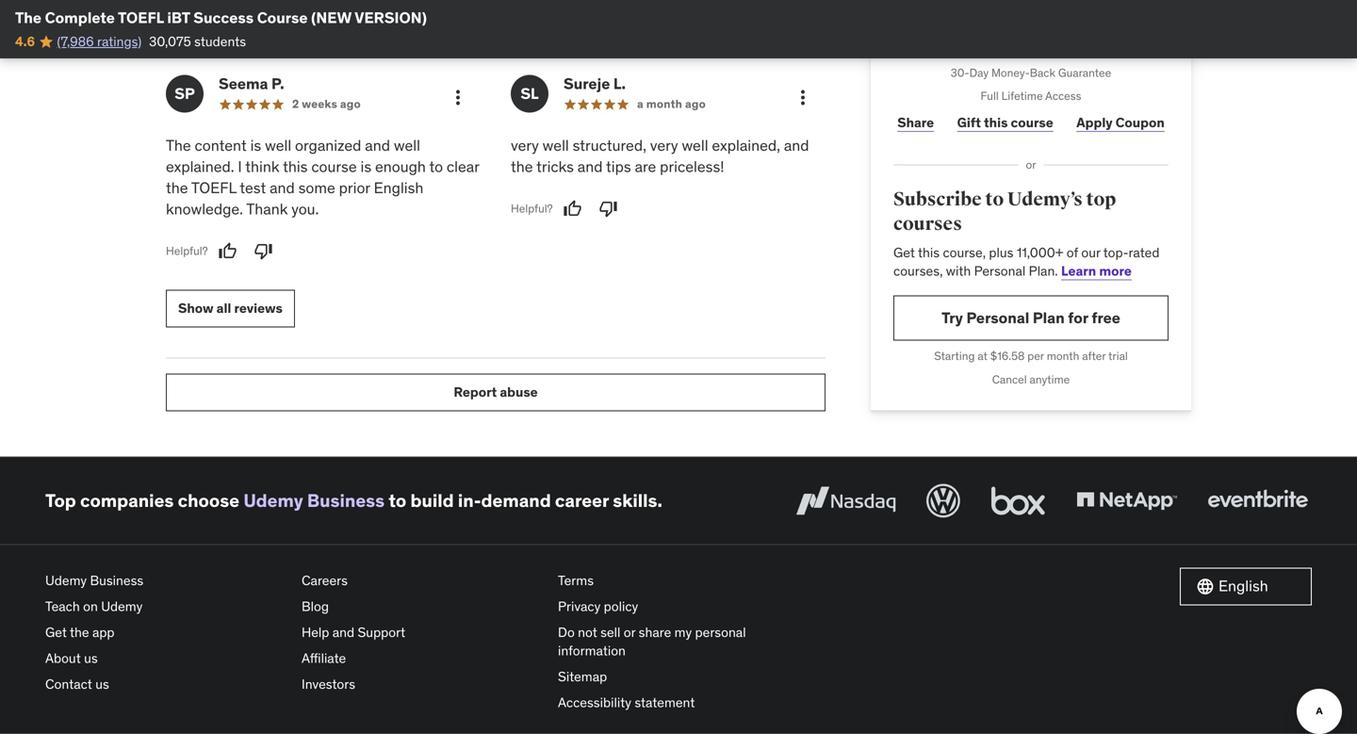 Task type: describe. For each thing, give the bounding box(es) containing it.
english button
[[1180, 568, 1312, 605]]

mark review by seema p. as helpful image
[[218, 242, 237, 260]]

mark review by sureje l. as helpful image
[[563, 199, 582, 218]]

mark review by islam wagih e. as unhelpful image
[[254, 0, 273, 15]]

blog link
[[302, 594, 543, 620]]

1 horizontal spatial udemy
[[101, 598, 143, 615]]

priceless!
[[660, 157, 724, 176]]

and up "enough"
[[365, 136, 390, 155]]

get inside udemy business teach on udemy get the app about us contact us
[[45, 624, 67, 641]]

report abuse
[[454, 383, 538, 400]]

or inside terms privacy policy do not sell or share my personal information sitemap accessibility statement
[[624, 624, 636, 641]]

2 very from the left
[[650, 136, 678, 155]]

0 vertical spatial us
[[84, 650, 98, 667]]

ibt
[[167, 8, 190, 27]]

plus
[[989, 244, 1014, 261]]

0 vertical spatial udemy
[[243, 489, 303, 512]]

access
[[1045, 89, 1081, 103]]

course inside the content is well organized and well explained. i think this course is enough to clear the toefl test and some prior english knowledge. thank you.
[[311, 157, 357, 176]]

gift this course
[[957, 114, 1054, 131]]

get inside get this course, plus 11,000+ of our top-rated courses, with personal plan.
[[893, 244, 915, 261]]

i
[[238, 157, 242, 176]]

share
[[639, 624, 671, 641]]

demand
[[481, 489, 551, 512]]

0 vertical spatial udemy business link
[[243, 489, 385, 512]]

this inside the content is well organized and well explained. i think this course is enough to clear the toefl test and some prior english knowledge. thank you.
[[283, 157, 308, 176]]

get the app link
[[45, 620, 287, 646]]

abuse
[[500, 383, 538, 400]]

anytime
[[1030, 372, 1070, 387]]

0 vertical spatial toefl
[[118, 8, 164, 27]]

back
[[1030, 65, 1056, 80]]

helpful? for very well structured, very well explained, and the tricks and tips are priceless!
[[511, 201, 553, 216]]

udemy business teach on udemy get the app about us contact us
[[45, 572, 143, 693]]

teach
[[45, 598, 80, 615]]

subscribe to udemy's top courses
[[893, 188, 1116, 235]]

show all reviews button
[[166, 290, 295, 327]]

about us link
[[45, 646, 287, 672]]

try
[[942, 308, 963, 328]]

accessibility
[[558, 694, 631, 711]]

1 well from the left
[[265, 136, 291, 155]]

do
[[558, 624, 575, 641]]

for
[[1068, 308, 1088, 328]]

support
[[358, 624, 405, 641]]

career
[[555, 489, 609, 512]]

the inside very well structured, very well explained, and the tricks and tips are priceless!
[[511, 157, 533, 176]]

mark review by sureje l. as unhelpful image
[[599, 199, 618, 218]]

plan.
[[1029, 263, 1058, 280]]

additional actions for review by sureje l. image
[[792, 86, 814, 109]]

eventbrite image
[[1204, 480, 1312, 521]]

explained,
[[712, 136, 780, 155]]

2 weeks ago
[[292, 97, 361, 111]]

30,075 students
[[149, 33, 246, 50]]

0 vertical spatial or
[[1026, 157, 1036, 172]]

sitemap
[[558, 668, 607, 685]]

this for get
[[918, 244, 940, 261]]

2 vertical spatial to
[[389, 489, 406, 512]]

udemy's
[[1007, 188, 1083, 211]]

organized
[[295, 136, 361, 155]]

top
[[1086, 188, 1116, 211]]

volkswagen image
[[923, 480, 964, 521]]

0 vertical spatial month
[[646, 97, 682, 111]]

seema p.
[[219, 74, 284, 93]]

plan
[[1033, 308, 1065, 328]]

prior
[[339, 178, 370, 197]]

structured,
[[573, 136, 646, 155]]

lifetime
[[1002, 89, 1043, 103]]

courses,
[[893, 263, 943, 280]]

sitemap link
[[558, 664, 799, 690]]

help and support link
[[302, 620, 543, 646]]

share button
[[893, 104, 938, 142]]

1 horizontal spatial is
[[360, 157, 371, 176]]

careers blog help and support affiliate investors
[[302, 572, 405, 693]]

course,
[[943, 244, 986, 261]]

(7,986
[[57, 33, 94, 50]]

money-
[[992, 65, 1030, 80]]

show all reviews
[[178, 300, 283, 317]]

affiliate
[[302, 650, 346, 667]]

the for the complete toefl ibt success course (new version)
[[15, 8, 42, 27]]

statement
[[635, 694, 695, 711]]

1 vertical spatial personal
[[967, 308, 1029, 328]]

additional actions for review by seema p. image
[[447, 86, 469, 109]]

rated
[[1129, 244, 1160, 261]]

small image
[[1196, 577, 1215, 596]]

1 vertical spatial udemy
[[45, 572, 87, 589]]

full
[[981, 89, 999, 103]]

sp
[[175, 84, 195, 103]]

starting at $16.58 per month after trial cancel anytime
[[934, 349, 1128, 387]]

subscribe
[[893, 188, 982, 211]]

the inside udemy business teach on udemy get the app about us contact us
[[70, 624, 89, 641]]

4 well from the left
[[682, 136, 708, 155]]

investors link
[[302, 672, 543, 698]]

with
[[946, 263, 971, 280]]

learn
[[1061, 263, 1096, 280]]

1 horizontal spatial business
[[307, 489, 385, 512]]

this for gift
[[984, 114, 1008, 131]]

month inside starting at $16.58 per month after trial cancel anytime
[[1047, 349, 1080, 364]]

learn more
[[1061, 263, 1132, 280]]

sl
[[521, 84, 539, 103]]

learn more link
[[1061, 263, 1132, 280]]

1 very from the left
[[511, 136, 539, 155]]

knowledge.
[[166, 199, 243, 219]]

l.
[[613, 74, 626, 93]]

ago for organized
[[340, 97, 361, 111]]

about
[[45, 650, 81, 667]]



Task type: locate. For each thing, give the bounding box(es) containing it.
2 vertical spatial this
[[918, 244, 940, 261]]

the down the explained.
[[166, 178, 188, 197]]

information
[[558, 642, 626, 659]]

very well structured, very well explained, and the tricks and tips are priceless!
[[511, 136, 809, 176]]

thank
[[246, 199, 288, 219]]

the left app
[[70, 624, 89, 641]]

toefl up knowledge.
[[191, 178, 236, 197]]

2 vertical spatial the
[[70, 624, 89, 641]]

1 ago from the left
[[340, 97, 361, 111]]

0 horizontal spatial this
[[283, 157, 308, 176]]

1 vertical spatial toefl
[[191, 178, 236, 197]]

0 vertical spatial get
[[893, 244, 915, 261]]

on
[[83, 598, 98, 615]]

and up thank
[[270, 178, 295, 197]]

1 horizontal spatial month
[[1047, 349, 1080, 364]]

choose
[[178, 489, 239, 512]]

0 horizontal spatial month
[[646, 97, 682, 111]]

the inside the content is well organized and well explained. i think this course is enough to clear the toefl test and some prior english knowledge. thank you.
[[166, 178, 188, 197]]

gift
[[957, 114, 981, 131]]

0 horizontal spatial or
[[624, 624, 636, 641]]

help
[[302, 624, 329, 641]]

1 vertical spatial is
[[360, 157, 371, 176]]

day
[[969, 65, 989, 80]]

udemy business link
[[243, 489, 385, 512], [45, 568, 287, 594]]

0 vertical spatial english
[[374, 178, 424, 197]]

0 horizontal spatial english
[[374, 178, 424, 197]]

this inside get this course, plus 11,000+ of our top-rated courses, with personal plan.
[[918, 244, 940, 261]]

to left the clear
[[429, 157, 443, 176]]

helpful? for the content is well organized and well explained. i think this course is enough to clear the toefl test and some prior english knowledge. thank you.
[[166, 244, 208, 258]]

clear
[[447, 157, 479, 176]]

0 horizontal spatial to
[[389, 489, 406, 512]]

1 vertical spatial english
[[1219, 576, 1268, 596]]

app
[[92, 624, 115, 641]]

business up the on
[[90, 572, 143, 589]]

get up courses,
[[893, 244, 915, 261]]

and right help in the left bottom of the page
[[332, 624, 354, 641]]

helpful? left mark review by sureje l. as helpful "image"
[[511, 201, 553, 216]]

is up think
[[250, 136, 261, 155]]

1 vertical spatial this
[[283, 157, 308, 176]]

1 vertical spatial or
[[624, 624, 636, 641]]

build
[[410, 489, 454, 512]]

english inside the content is well organized and well explained. i think this course is enough to clear the toefl test and some prior english knowledge. thank you.
[[374, 178, 424, 197]]

1 horizontal spatial ago
[[685, 97, 706, 111]]

well up think
[[265, 136, 291, 155]]

this inside "link"
[[984, 114, 1008, 131]]

2 well from the left
[[394, 136, 420, 155]]

1 vertical spatial get
[[45, 624, 67, 641]]

udemy right choose
[[243, 489, 303, 512]]

1 horizontal spatial course
[[1011, 114, 1054, 131]]

month up anytime
[[1047, 349, 1080, 364]]

1 horizontal spatial or
[[1026, 157, 1036, 172]]

2 horizontal spatial to
[[985, 188, 1004, 211]]

complete
[[45, 8, 115, 27]]

3 well from the left
[[543, 136, 569, 155]]

course down organized
[[311, 157, 357, 176]]

well up "enough"
[[394, 136, 420, 155]]

english right small icon
[[1219, 576, 1268, 596]]

0 horizontal spatial is
[[250, 136, 261, 155]]

try personal plan for free
[[942, 308, 1121, 328]]

and inside careers blog help and support affiliate investors
[[332, 624, 354, 641]]

1 vertical spatial month
[[1047, 349, 1080, 364]]

0 horizontal spatial helpful?
[[166, 244, 208, 258]]

1 vertical spatial the
[[166, 136, 191, 155]]

get down the teach
[[45, 624, 67, 641]]

1 vertical spatial business
[[90, 572, 143, 589]]

0 horizontal spatial the
[[15, 8, 42, 27]]

english inside button
[[1219, 576, 1268, 596]]

0 vertical spatial the
[[15, 8, 42, 27]]

cancel
[[992, 372, 1027, 387]]

explained.
[[166, 157, 234, 176]]

reviews
[[234, 300, 283, 317]]

or up "udemy's"
[[1026, 157, 1036, 172]]

personal up $16.58
[[967, 308, 1029, 328]]

well up tricks
[[543, 136, 569, 155]]

helpful?
[[511, 201, 553, 216], [166, 244, 208, 258]]

1 vertical spatial helpful?
[[166, 244, 208, 258]]

and left tips
[[578, 157, 603, 176]]

investors
[[302, 676, 355, 693]]

gift this course link
[[953, 104, 1058, 142]]

1 horizontal spatial helpful?
[[511, 201, 553, 216]]

0 horizontal spatial business
[[90, 572, 143, 589]]

english down "enough"
[[374, 178, 424, 197]]

toefl inside the content is well organized and well explained. i think this course is enough to clear the toefl test and some prior english knowledge. thank you.
[[191, 178, 236, 197]]

toefl up ratings)
[[118, 8, 164, 27]]

business inside udemy business teach on udemy get the app about us contact us
[[90, 572, 143, 589]]

0 horizontal spatial toefl
[[118, 8, 164, 27]]

1 vertical spatial udemy business link
[[45, 568, 287, 594]]

0 horizontal spatial very
[[511, 136, 539, 155]]

is
[[250, 136, 261, 155], [360, 157, 371, 176]]

the up the explained.
[[166, 136, 191, 155]]

personal down plus in the top of the page
[[974, 263, 1026, 280]]

$16.58
[[990, 349, 1025, 364]]

to left "udemy's"
[[985, 188, 1004, 211]]

to inside the content is well organized and well explained. i think this course is enough to clear the toefl test and some prior english knowledge. thank you.
[[429, 157, 443, 176]]

1 vertical spatial the
[[166, 178, 188, 197]]

(new
[[311, 8, 352, 27]]

udemy
[[243, 489, 303, 512], [45, 572, 87, 589], [101, 598, 143, 615]]

policy
[[604, 598, 638, 615]]

0 vertical spatial helpful?
[[511, 201, 553, 216]]

a
[[637, 97, 644, 111]]

ago right a in the top of the page
[[685, 97, 706, 111]]

of
[[1067, 244, 1078, 261]]

very up are
[[650, 136, 678, 155]]

or
[[1026, 157, 1036, 172], [624, 624, 636, 641]]

the left tricks
[[511, 157, 533, 176]]

not
[[578, 624, 597, 641]]

udemy business link up "get the app" link
[[45, 568, 287, 594]]

the for the content is well organized and well explained. i think this course is enough to clear the toefl test and some prior english knowledge. thank you.
[[166, 136, 191, 155]]

this right gift
[[984, 114, 1008, 131]]

this up some
[[283, 157, 308, 176]]

1 horizontal spatial very
[[650, 136, 678, 155]]

to inside subscribe to udemy's top courses
[[985, 188, 1004, 211]]

business up careers at the bottom of the page
[[307, 489, 385, 512]]

1 horizontal spatial toefl
[[191, 178, 236, 197]]

the inside the content is well organized and well explained. i think this course is enough to clear the toefl test and some prior english knowledge. thank you.
[[166, 136, 191, 155]]

0 vertical spatial the
[[511, 157, 533, 176]]

us right contact at left bottom
[[95, 676, 109, 693]]

1 vertical spatial us
[[95, 676, 109, 693]]

2 vertical spatial udemy
[[101, 598, 143, 615]]

personal inside get this course, plus 11,000+ of our top-rated courses, with personal plan.
[[974, 263, 1026, 280]]

tips
[[606, 157, 631, 176]]

are
[[635, 157, 656, 176]]

this up courses,
[[918, 244, 940, 261]]

2 horizontal spatial the
[[511, 157, 533, 176]]

us
[[84, 650, 98, 667], [95, 676, 109, 693]]

11,000+
[[1017, 244, 1064, 261]]

0 horizontal spatial course
[[311, 157, 357, 176]]

companies
[[80, 489, 174, 512]]

all
[[216, 300, 231, 317]]

content
[[195, 136, 247, 155]]

1 vertical spatial to
[[985, 188, 1004, 211]]

the complete toefl ibt success course (new version)
[[15, 8, 427, 27]]

box image
[[987, 480, 1050, 521]]

mark review by islam wagih e. as helpful image
[[218, 0, 237, 15]]

get this course, plus 11,000+ of our top-rated courses, with personal plan.
[[893, 244, 1160, 280]]

month
[[646, 97, 682, 111], [1047, 349, 1080, 364]]

0 vertical spatial to
[[429, 157, 443, 176]]

1 horizontal spatial the
[[166, 178, 188, 197]]

0 vertical spatial personal
[[974, 263, 1026, 280]]

1 horizontal spatial to
[[429, 157, 443, 176]]

ratings)
[[97, 33, 142, 50]]

1 horizontal spatial get
[[893, 244, 915, 261]]

success
[[193, 8, 254, 27]]

udemy right the on
[[101, 598, 143, 615]]

0 vertical spatial business
[[307, 489, 385, 512]]

us right about
[[84, 650, 98, 667]]

0 vertical spatial is
[[250, 136, 261, 155]]

udemy business link up careers at the bottom of the page
[[243, 489, 385, 512]]

0 horizontal spatial get
[[45, 624, 67, 641]]

0 vertical spatial this
[[984, 114, 1008, 131]]

(7,986 ratings)
[[57, 33, 142, 50]]

2 horizontal spatial this
[[984, 114, 1008, 131]]

coupon
[[1116, 114, 1165, 131]]

ago right 'weeks'
[[340, 97, 361, 111]]

1 horizontal spatial this
[[918, 244, 940, 261]]

course inside "link"
[[1011, 114, 1054, 131]]

30-day money-back guarantee full lifetime access
[[951, 65, 1111, 103]]

get
[[893, 244, 915, 261], [45, 624, 67, 641]]

0 horizontal spatial ago
[[340, 97, 361, 111]]

contact us link
[[45, 672, 287, 698]]

netapp image
[[1073, 480, 1181, 521]]

30-
[[951, 65, 969, 80]]

a month ago
[[637, 97, 706, 111]]

careers
[[302, 572, 348, 589]]

course
[[257, 8, 308, 27]]

2 horizontal spatial udemy
[[243, 489, 303, 512]]

2 ago from the left
[[685, 97, 706, 111]]

apply
[[1077, 114, 1113, 131]]

terms privacy policy do not sell or share my personal information sitemap accessibility statement
[[558, 572, 746, 711]]

personal
[[974, 263, 1026, 280], [967, 308, 1029, 328]]

nasdaq image
[[792, 480, 900, 521]]

1 vertical spatial course
[[311, 157, 357, 176]]

apply coupon button
[[1073, 104, 1169, 142]]

terms
[[558, 572, 594, 589]]

mark review by seema p. as unhelpful image
[[254, 242, 273, 260]]

0 horizontal spatial the
[[70, 624, 89, 641]]

well
[[265, 136, 291, 155], [394, 136, 420, 155], [543, 136, 569, 155], [682, 136, 708, 155]]

helpful? left mark review by seema p. as helpful icon
[[166, 244, 208, 258]]

affiliate link
[[302, 646, 543, 672]]

business
[[307, 489, 385, 512], [90, 572, 143, 589]]

1 horizontal spatial the
[[166, 136, 191, 155]]

month right a in the top of the page
[[646, 97, 682, 111]]

version)
[[355, 8, 427, 27]]

students
[[194, 33, 246, 50]]

ago for well
[[685, 97, 706, 111]]

30,075
[[149, 33, 191, 50]]

the up 4.6
[[15, 8, 42, 27]]

udemy up the teach
[[45, 572, 87, 589]]

is up prior
[[360, 157, 371, 176]]

report abuse button
[[166, 373, 826, 411]]

course down lifetime
[[1011, 114, 1054, 131]]

courses
[[893, 212, 962, 235]]

free
[[1092, 308, 1121, 328]]

very up tricks
[[511, 136, 539, 155]]

contact
[[45, 676, 92, 693]]

or right sell
[[624, 624, 636, 641]]

sureje
[[564, 74, 610, 93]]

0 vertical spatial course
[[1011, 114, 1054, 131]]

test
[[240, 178, 266, 197]]

well up priceless!
[[682, 136, 708, 155]]

sureje l.
[[564, 74, 626, 93]]

p.
[[271, 74, 284, 93]]

to left 'build'
[[389, 489, 406, 512]]

and down additional actions for review by sureje l. icon on the right of page
[[784, 136, 809, 155]]

the
[[511, 157, 533, 176], [166, 178, 188, 197], [70, 624, 89, 641]]

accessibility statement link
[[558, 690, 799, 716]]

apply coupon
[[1077, 114, 1165, 131]]

1 horizontal spatial english
[[1219, 576, 1268, 596]]

0 horizontal spatial udemy
[[45, 572, 87, 589]]

terms link
[[558, 568, 799, 594]]



Task type: vqa. For each thing, say whether or not it's contained in the screenshot.
Report
yes



